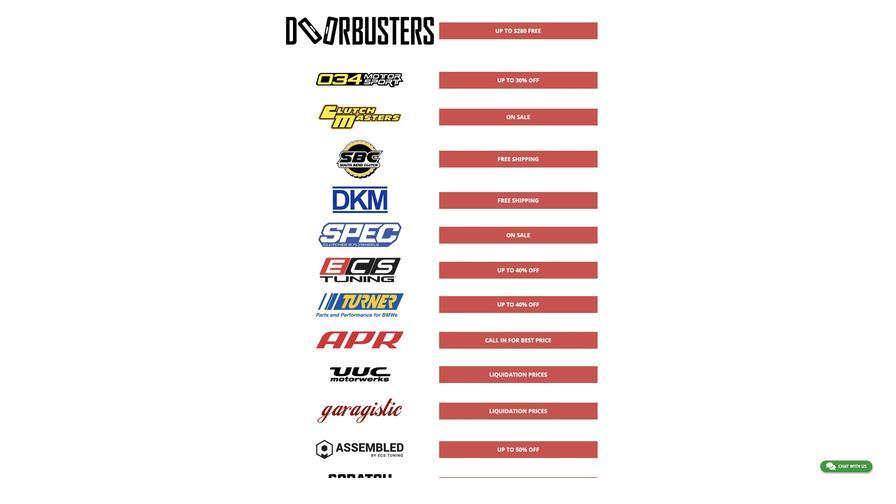 Task type: vqa. For each thing, say whether or not it's contained in the screenshot.
Carista Bluetooth OBD2 Adapter Availability:
no



Task type: describe. For each thing, give the bounding box(es) containing it.
2 on from the top
[[507, 232, 516, 239]]

2 sale from the top
[[517, 232, 531, 239]]

2 shipping from the top
[[513, 197, 539, 205]]

1 prices from the top
[[529, 371, 548, 379]]

up to $280 free
[[496, 27, 542, 35]]

50%
[[516, 446, 528, 454]]

2 turner from the top
[[506, 212, 517, 217]]

2 40% from the top
[[516, 301, 528, 309]]

up to 30% off
[[498, 76, 540, 84]]

2 up to 40% off link from the top
[[440, 297, 598, 313]]

chat with us link
[[821, 461, 873, 473]]

1 on sale from the top
[[507, 113, 531, 121]]

1 off from the top
[[529, 76, 540, 84]]

1 sale from the top
[[517, 113, 531, 121]]

2 vertical spatial free
[[498, 197, 511, 205]]

with
[[851, 465, 861, 469]]

2 liquidation prices from the top
[[490, 408, 548, 415]]

4 off from the top
[[529, 446, 540, 454]]

in
[[501, 337, 507, 344]]

to for up to 30% off link
[[507, 76, 515, 84]]

1 liquidation from the top
[[490, 371, 527, 379]]

up for up to 30% off link
[[498, 76, 505, 84]]

30%
[[516, 76, 528, 84]]

$280
[[514, 27, 527, 35]]

up to 30% off link
[[440, 72, 598, 88]]

conforti for 1st on sale link from the top
[[518, 128, 531, 133]]

2 liquidation from the top
[[490, 408, 527, 415]]

up for up to 50% off link
[[498, 446, 505, 454]]

best
[[521, 337, 535, 344]]

1 turner conforti from the top
[[506, 128, 531, 133]]

apr
[[515, 352, 522, 356]]

comments image
[[827, 462, 836, 471]]

3 off from the top
[[529, 301, 540, 309]]

1 liquidation prices link from the top
[[440, 367, 598, 383]]



Task type: locate. For each thing, give the bounding box(es) containing it.
1 vertical spatial sale
[[517, 232, 531, 239]]

prices
[[529, 371, 548, 379], [529, 408, 548, 415]]

2 on sale link from the top
[[440, 227, 598, 243]]

0 vertical spatial sale
[[517, 113, 531, 121]]

1 vertical spatial free
[[498, 155, 511, 163]]

off
[[529, 76, 540, 84], [529, 267, 540, 274], [529, 301, 540, 309], [529, 446, 540, 454]]

3 conforti from the top
[[518, 246, 531, 251]]

1 free shipping from the top
[[498, 155, 539, 163]]

1 vertical spatial on sale
[[507, 232, 531, 239]]

0 vertical spatial shipping
[[513, 155, 539, 163]]

call in for best price
[[486, 337, 552, 344]]

0 vertical spatial turner conforti
[[506, 128, 531, 133]]

1 vertical spatial shipping
[[513, 197, 539, 205]]

2 liquidation prices link from the top
[[440, 403, 598, 420]]

to inside up to 30% off link
[[507, 76, 515, 84]]

1 vertical spatial free shipping link
[[440, 193, 598, 209]]

2 turner conforti from the top
[[506, 212, 531, 217]]

0 vertical spatial up to 40% off link
[[440, 262, 598, 279]]

1 turner from the top
[[506, 128, 517, 133]]

0 vertical spatial 40%
[[516, 267, 528, 274]]

to inside up to $280 free link
[[505, 27, 513, 35]]

liquidation prices
[[490, 371, 548, 379], [490, 408, 548, 415]]

1 vertical spatial on
[[507, 232, 516, 239]]

uuc
[[515, 386, 522, 391]]

up
[[496, 27, 504, 35], [498, 76, 505, 84], [498, 267, 505, 274], [498, 301, 505, 309], [498, 446, 505, 454]]

1 vertical spatial turner
[[506, 212, 517, 217]]

shipping
[[513, 155, 539, 163], [513, 197, 539, 205]]

on
[[507, 113, 516, 121], [507, 232, 516, 239]]

1 free shipping link from the top
[[440, 151, 598, 167]]

up to 50% off
[[498, 446, 540, 454]]

on sale
[[507, 113, 531, 121], [507, 232, 531, 239]]

1 liquidation prices from the top
[[490, 371, 548, 379]]

sale
[[517, 113, 531, 121], [517, 232, 531, 239]]

to for up to 50% off link
[[507, 446, 515, 454]]

2 free shipping from the top
[[498, 197, 539, 205]]

0 vertical spatial on sale link
[[440, 109, 598, 125]]

0 vertical spatial free
[[529, 27, 542, 35]]

chat with us
[[839, 465, 867, 469]]

free shipping
[[498, 155, 539, 163], [498, 197, 539, 205]]

1 vertical spatial up to 40% off link
[[440, 297, 598, 313]]

for
[[509, 337, 520, 344]]

0 vertical spatial free shipping
[[498, 155, 539, 163]]

1 on sale link from the top
[[440, 109, 598, 125]]

3 turner from the top
[[506, 246, 517, 251]]

0 vertical spatial on sale
[[507, 113, 531, 121]]

1 vertical spatial on sale link
[[440, 227, 598, 243]]

2 vertical spatial conforti
[[518, 246, 531, 251]]

to inside up to 50% off link
[[507, 446, 515, 454]]

3 turner conforti from the top
[[506, 246, 531, 251]]

call in for best price link
[[440, 333, 598, 349]]

2 up to 40% off from the top
[[498, 301, 540, 309]]

0 vertical spatial free shipping link
[[440, 151, 598, 167]]

to for up to $280 free link
[[505, 27, 513, 35]]

price
[[536, 337, 552, 344]]

2 conforti from the top
[[518, 212, 531, 217]]

0 vertical spatial turner
[[506, 128, 517, 133]]

0 vertical spatial prices
[[529, 371, 548, 379]]

1 vertical spatial up to 40% off
[[498, 301, 540, 309]]

0 vertical spatial conforti
[[518, 128, 531, 133]]

liquidation prices up uuc
[[490, 371, 548, 379]]

turner
[[506, 128, 517, 133], [506, 212, 517, 217], [506, 246, 517, 251]]

liquidation
[[490, 371, 527, 379], [490, 408, 527, 415]]

on sale link
[[440, 109, 598, 125], [440, 227, 598, 243]]

up to 40% off link
[[440, 262, 598, 279], [440, 297, 598, 313]]

1 vertical spatial liquidation
[[490, 408, 527, 415]]

0 vertical spatial liquidation prices link
[[440, 367, 598, 383]]

us
[[862, 465, 867, 469]]

1 vertical spatial conforti
[[518, 212, 531, 217]]

40%
[[516, 267, 528, 274], [516, 301, 528, 309]]

free
[[529, 27, 542, 35], [498, 155, 511, 163], [498, 197, 511, 205]]

1 vertical spatial 40%
[[516, 301, 528, 309]]

2 free shipping link from the top
[[440, 193, 598, 209]]

conforti for 1st on sale link from the bottom
[[518, 246, 531, 251]]

conforti
[[518, 128, 531, 133], [518, 212, 531, 217], [518, 246, 531, 251]]

0 vertical spatial on
[[507, 113, 516, 121]]

2 vertical spatial turner conforti
[[506, 246, 531, 251]]

up to 50% off link
[[440, 442, 598, 458]]

1 up to 40% off link from the top
[[440, 262, 598, 279]]

1 vertical spatial free shipping
[[498, 197, 539, 205]]

2 off from the top
[[529, 267, 540, 274]]

1 conforti from the top
[[518, 128, 531, 133]]

1 40% from the top
[[516, 267, 528, 274]]

conforti for 2nd free shipping link from the top
[[518, 212, 531, 217]]

1 on from the top
[[507, 113, 516, 121]]

1 vertical spatial liquidation prices link
[[440, 403, 598, 420]]

free shipping link
[[440, 151, 598, 167], [440, 193, 598, 209]]

liquidation up uuc
[[490, 371, 527, 379]]

liquidation down uuc
[[490, 408, 527, 415]]

0 vertical spatial up to 40% off
[[498, 267, 540, 274]]

0 vertical spatial liquidation prices
[[490, 371, 548, 379]]

up to $280 free link
[[440, 23, 598, 39]]

liquidation prices link up uuc
[[440, 367, 598, 383]]

up for up to $280 free link
[[496, 27, 504, 35]]

turner conforti
[[506, 128, 531, 133], [506, 212, 531, 217], [506, 246, 531, 251]]

up to 40% off
[[498, 267, 540, 274], [498, 301, 540, 309]]

0 vertical spatial liquidation
[[490, 371, 527, 379]]

1 vertical spatial turner conforti
[[506, 212, 531, 217]]

2 on sale from the top
[[507, 232, 531, 239]]

1 vertical spatial prices
[[529, 408, 548, 415]]

call
[[486, 337, 499, 344]]

1 vertical spatial liquidation prices
[[490, 408, 548, 415]]

2 prices from the top
[[529, 408, 548, 415]]

1 up to 40% off from the top
[[498, 267, 540, 274]]

2 vertical spatial turner
[[506, 246, 517, 251]]

to
[[505, 27, 513, 35], [507, 76, 515, 84], [507, 267, 515, 274], [507, 301, 515, 309], [507, 446, 515, 454]]

liquidation prices link down uuc
[[440, 403, 598, 420]]

liquidation prices link
[[440, 367, 598, 383], [440, 403, 598, 420]]

liquidation prices down uuc
[[490, 408, 548, 415]]

1 shipping from the top
[[513, 155, 539, 163]]

chat
[[839, 465, 849, 469]]



